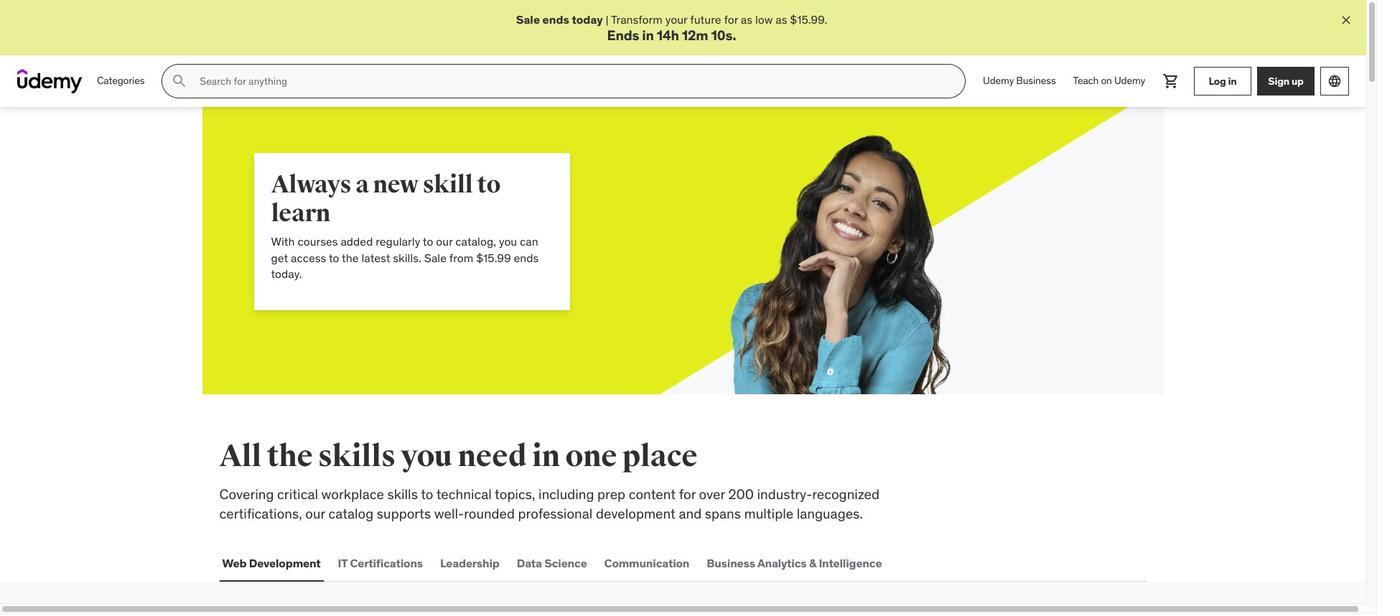 Task type: locate. For each thing, give the bounding box(es) containing it.
1 vertical spatial sale
[[424, 250, 447, 265]]

certifications,
[[219, 505, 302, 522]]

ends inside always a new skill to learn with courses added regularly to our catalog, you can get access to the latest skills. sale from $15.99 ends today.
[[514, 250, 539, 265]]

0 vertical spatial the
[[342, 250, 359, 265]]

ends down can
[[514, 250, 539, 265]]

for up .
[[724, 12, 739, 27]]

with
[[271, 234, 295, 249]]

critical
[[277, 486, 318, 503]]

in right the log
[[1229, 75, 1238, 87]]

our
[[436, 234, 453, 249], [306, 505, 325, 522]]

0 vertical spatial skills
[[318, 438, 396, 475]]

0 vertical spatial ends
[[543, 12, 570, 27]]

a
[[356, 170, 369, 200]]

regularly
[[376, 234, 421, 249]]

1 horizontal spatial ends
[[543, 12, 570, 27]]

industry-
[[758, 486, 813, 503]]

1 vertical spatial for
[[679, 486, 696, 503]]

business inside button
[[707, 556, 756, 570]]

content
[[629, 486, 676, 503]]

in
[[642, 27, 654, 44], [1229, 75, 1238, 87], [532, 438, 560, 475]]

catalog
[[329, 505, 374, 522]]

0 vertical spatial for
[[724, 12, 739, 27]]

up
[[1292, 75, 1304, 87]]

0 horizontal spatial the
[[267, 438, 313, 475]]

1 horizontal spatial business
[[1017, 74, 1056, 87]]

sale left the today at the left top of the page
[[516, 12, 540, 27]]

ends left the today at the left top of the page
[[543, 12, 570, 27]]

business down spans
[[707, 556, 756, 570]]

1 horizontal spatial udemy
[[1115, 74, 1146, 87]]

0 vertical spatial in
[[642, 27, 654, 44]]

the down added
[[342, 250, 359, 265]]

1 horizontal spatial the
[[342, 250, 359, 265]]

learn
[[271, 198, 330, 229]]

our down critical
[[306, 505, 325, 522]]

categories
[[97, 74, 145, 87]]

can
[[520, 234, 539, 249]]

get
[[271, 250, 288, 265]]

as left low
[[741, 12, 753, 27]]

all
[[219, 438, 262, 475]]

low
[[756, 12, 773, 27]]

business left teach
[[1017, 74, 1056, 87]]

1 horizontal spatial for
[[724, 12, 739, 27]]

for inside sale ends today | transform your future for as low as $15.99. ends in 14h 12m 10s .
[[724, 12, 739, 27]]

1 vertical spatial in
[[1229, 75, 1238, 87]]

web
[[222, 556, 247, 570]]

0 horizontal spatial business
[[707, 556, 756, 570]]

to up supports
[[421, 486, 434, 503]]

.
[[733, 27, 737, 44]]

added
[[341, 234, 373, 249]]

1 horizontal spatial in
[[642, 27, 654, 44]]

0 horizontal spatial sale
[[424, 250, 447, 265]]

you up technical
[[401, 438, 453, 475]]

the inside always a new skill to learn with courses added regularly to our catalog, you can get access to the latest skills. sale from $15.99 ends today.
[[342, 250, 359, 265]]

including
[[539, 486, 594, 503]]

business analytics & intelligence button
[[704, 546, 885, 581]]

0 vertical spatial our
[[436, 234, 453, 249]]

data science button
[[514, 546, 590, 581]]

udemy image
[[17, 69, 83, 94]]

1 horizontal spatial sale
[[516, 12, 540, 27]]

sale left from
[[424, 250, 447, 265]]

business
[[1017, 74, 1056, 87], [707, 556, 756, 570]]

in up including
[[532, 438, 560, 475]]

0 horizontal spatial ends
[[514, 250, 539, 265]]

multiple
[[745, 505, 794, 522]]

your
[[666, 12, 688, 27]]

sign
[[1269, 75, 1290, 87]]

1 vertical spatial business
[[707, 556, 756, 570]]

0 horizontal spatial udemy
[[984, 74, 1015, 87]]

1 vertical spatial skills
[[388, 486, 418, 503]]

sale
[[516, 12, 540, 27], [424, 250, 447, 265]]

skills up supports
[[388, 486, 418, 503]]

certifications
[[350, 556, 423, 570]]

to
[[477, 170, 501, 200], [423, 234, 434, 249], [329, 250, 339, 265], [421, 486, 434, 503]]

0 horizontal spatial our
[[306, 505, 325, 522]]

prep
[[598, 486, 626, 503]]

2 vertical spatial in
[[532, 438, 560, 475]]

well-
[[434, 505, 464, 522]]

courses
[[298, 234, 338, 249]]

0 horizontal spatial for
[[679, 486, 696, 503]]

1 vertical spatial our
[[306, 505, 325, 522]]

skills
[[318, 438, 396, 475], [388, 486, 418, 503]]

1 horizontal spatial as
[[776, 12, 788, 27]]

you left can
[[499, 234, 517, 249]]

$15.99.
[[791, 12, 828, 27]]

in down "transform"
[[642, 27, 654, 44]]

development
[[249, 556, 321, 570]]

future
[[691, 12, 722, 27]]

spans
[[705, 505, 741, 522]]

udemy
[[984, 74, 1015, 87], [1115, 74, 1146, 87]]

skills up workplace
[[318, 438, 396, 475]]

0 vertical spatial you
[[499, 234, 517, 249]]

0 horizontal spatial you
[[401, 438, 453, 475]]

0 vertical spatial sale
[[516, 12, 540, 27]]

2 horizontal spatial in
[[1229, 75, 1238, 87]]

to down 'courses'
[[329, 250, 339, 265]]

categories button
[[88, 64, 153, 99]]

the up critical
[[267, 438, 313, 475]]

for
[[724, 12, 739, 27], [679, 486, 696, 503]]

0 horizontal spatial as
[[741, 12, 753, 27]]

sale inside sale ends today | transform your future for as low as $15.99. ends in 14h 12m 10s .
[[516, 12, 540, 27]]

sale ends today | transform your future for as low as $15.99. ends in 14h 12m 10s .
[[516, 12, 828, 44]]

shopping cart with 0 items image
[[1163, 73, 1180, 90]]

14h 12m 10s
[[657, 27, 733, 44]]

leadership
[[440, 556, 500, 570]]

as
[[741, 12, 753, 27], [776, 12, 788, 27]]

you
[[499, 234, 517, 249], [401, 438, 453, 475]]

to right skill
[[477, 170, 501, 200]]

our up from
[[436, 234, 453, 249]]

1 horizontal spatial you
[[499, 234, 517, 249]]

1 vertical spatial ends
[[514, 250, 539, 265]]

ends
[[543, 12, 570, 27], [514, 250, 539, 265]]

today
[[572, 12, 603, 27]]

ends inside sale ends today | transform your future for as low as $15.99. ends in 14h 12m 10s .
[[543, 12, 570, 27]]

0 vertical spatial business
[[1017, 74, 1056, 87]]

0 horizontal spatial in
[[532, 438, 560, 475]]

business analytics & intelligence
[[707, 556, 882, 570]]

1 horizontal spatial our
[[436, 234, 453, 249]]

teach on udemy
[[1074, 74, 1146, 87]]

data science
[[517, 556, 587, 570]]

the
[[342, 250, 359, 265], [267, 438, 313, 475]]

as right low
[[776, 12, 788, 27]]

for up and
[[679, 486, 696, 503]]

it
[[338, 556, 348, 570]]

place
[[623, 438, 698, 475]]



Task type: vqa. For each thing, say whether or not it's contained in the screenshot.
today
yes



Task type: describe. For each thing, give the bounding box(es) containing it.
web development button
[[219, 546, 324, 581]]

covering critical workplace skills to technical topics, including prep content for over 200 industry-recognized certifications, our catalog supports well-rounded professional development and spans multiple languages.
[[219, 486, 880, 522]]

always a new skill to learn with courses added regularly to our catalog, you can get access to the latest skills. sale from $15.99 ends today.
[[271, 170, 539, 281]]

web development
[[222, 556, 321, 570]]

sign up link
[[1258, 67, 1315, 96]]

Search for anything text field
[[197, 69, 948, 94]]

log
[[1209, 75, 1227, 87]]

from
[[450, 250, 474, 265]]

leadership button
[[438, 546, 503, 581]]

data
[[517, 556, 542, 570]]

it certifications button
[[335, 546, 426, 581]]

skills.
[[393, 250, 422, 265]]

to inside covering critical workplace skills to technical topics, including prep content for over 200 industry-recognized certifications, our catalog supports well-rounded professional development and spans multiple languages.
[[421, 486, 434, 503]]

for inside covering critical workplace skills to technical topics, including prep content for over 200 industry-recognized certifications, our catalog supports well-rounded professional development and spans multiple languages.
[[679, 486, 696, 503]]

one
[[566, 438, 617, 475]]

sale inside always a new skill to learn with courses added regularly to our catalog, you can get access to the latest skills. sale from $15.99 ends today.
[[424, 250, 447, 265]]

rounded
[[464, 505, 515, 522]]

communication
[[605, 556, 690, 570]]

$15.99
[[476, 250, 511, 265]]

|
[[606, 12, 609, 27]]

you inside always a new skill to learn with courses added regularly to our catalog, you can get access to the latest skills. sale from $15.99 ends today.
[[499, 234, 517, 249]]

in inside sale ends today | transform your future for as low as $15.99. ends in 14h 12m 10s .
[[642, 27, 654, 44]]

udemy business
[[984, 74, 1056, 87]]

technical
[[437, 486, 492, 503]]

&
[[810, 556, 817, 570]]

over
[[699, 486, 726, 503]]

science
[[545, 556, 587, 570]]

our inside covering critical workplace skills to technical topics, including prep content for over 200 industry-recognized certifications, our catalog supports well-rounded professional development and spans multiple languages.
[[306, 505, 325, 522]]

intelligence
[[819, 556, 882, 570]]

2 udemy from the left
[[1115, 74, 1146, 87]]

it certifications
[[338, 556, 423, 570]]

udemy business link
[[975, 64, 1065, 99]]

supports
[[377, 505, 431, 522]]

development
[[596, 505, 676, 522]]

skills inside covering critical workplace skills to technical topics, including prep content for over 200 industry-recognized certifications, our catalog supports well-rounded professional development and spans multiple languages.
[[388, 486, 418, 503]]

analytics
[[758, 556, 807, 570]]

skill
[[423, 170, 473, 200]]

on
[[1102, 74, 1113, 87]]

recognized
[[813, 486, 880, 503]]

2 as from the left
[[776, 12, 788, 27]]

close image
[[1340, 13, 1354, 27]]

workplace
[[322, 486, 384, 503]]

latest
[[362, 250, 390, 265]]

catalog,
[[456, 234, 496, 249]]

all the skills you need in one place
[[219, 438, 698, 475]]

today.
[[271, 267, 302, 281]]

transform
[[611, 12, 663, 27]]

always
[[271, 170, 352, 200]]

in inside log in "link"
[[1229, 75, 1238, 87]]

our inside always a new skill to learn with courses added regularly to our catalog, you can get access to the latest skills. sale from $15.99 ends today.
[[436, 234, 453, 249]]

teach on udemy link
[[1065, 64, 1155, 99]]

to right regularly
[[423, 234, 434, 249]]

new
[[373, 170, 419, 200]]

log in link
[[1195, 67, 1252, 96]]

need
[[458, 438, 527, 475]]

200
[[729, 486, 754, 503]]

1 udemy from the left
[[984, 74, 1015, 87]]

submit search image
[[171, 73, 188, 90]]

1 vertical spatial you
[[401, 438, 453, 475]]

1 vertical spatial the
[[267, 438, 313, 475]]

1 as from the left
[[741, 12, 753, 27]]

ends
[[608, 27, 640, 44]]

teach
[[1074, 74, 1099, 87]]

choose a language image
[[1328, 74, 1343, 89]]

access
[[291, 250, 326, 265]]

languages.
[[797, 505, 863, 522]]

log in
[[1209, 75, 1238, 87]]

communication button
[[602, 546, 693, 581]]

sign up
[[1269, 75, 1304, 87]]

covering
[[219, 486, 274, 503]]

topics,
[[495, 486, 536, 503]]

and
[[679, 505, 702, 522]]

professional
[[518, 505, 593, 522]]



